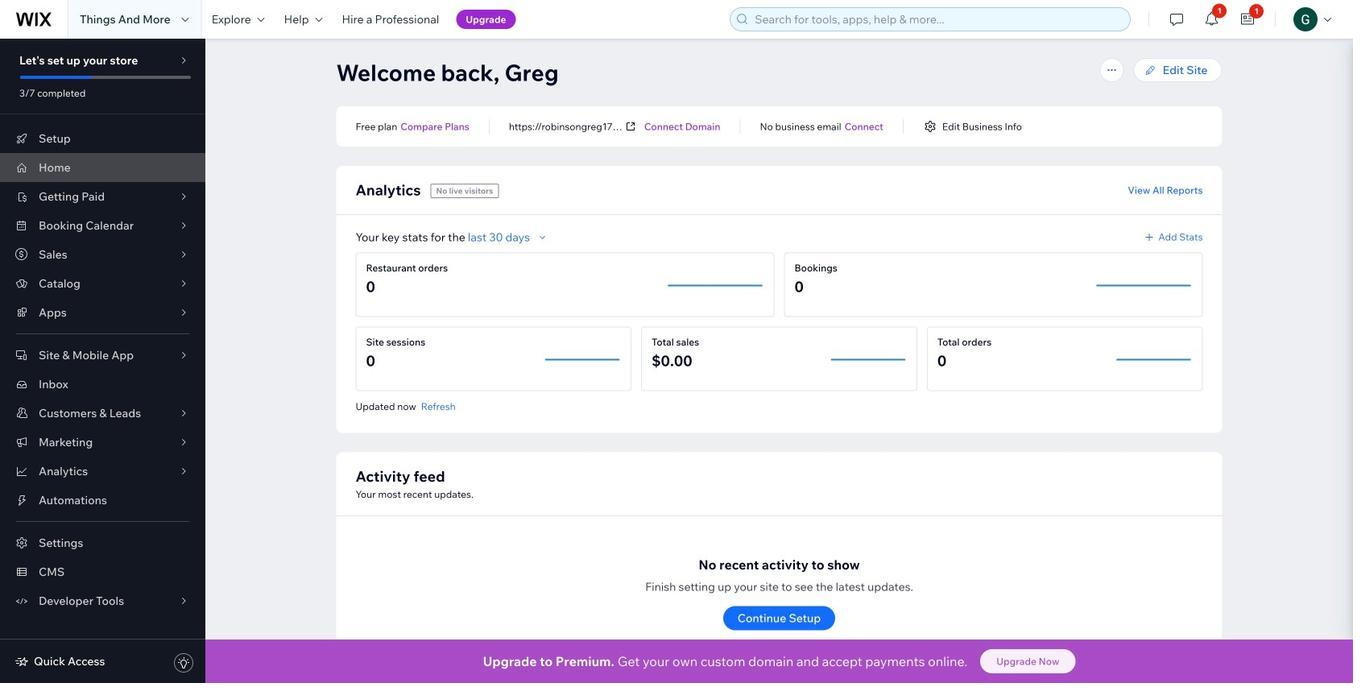 Task type: vqa. For each thing, say whether or not it's contained in the screenshot.
sidebar element
yes



Task type: locate. For each thing, give the bounding box(es) containing it.
Search for tools, apps, help & more... field
[[750, 8, 1126, 31]]

sidebar element
[[0, 39, 205, 683]]



